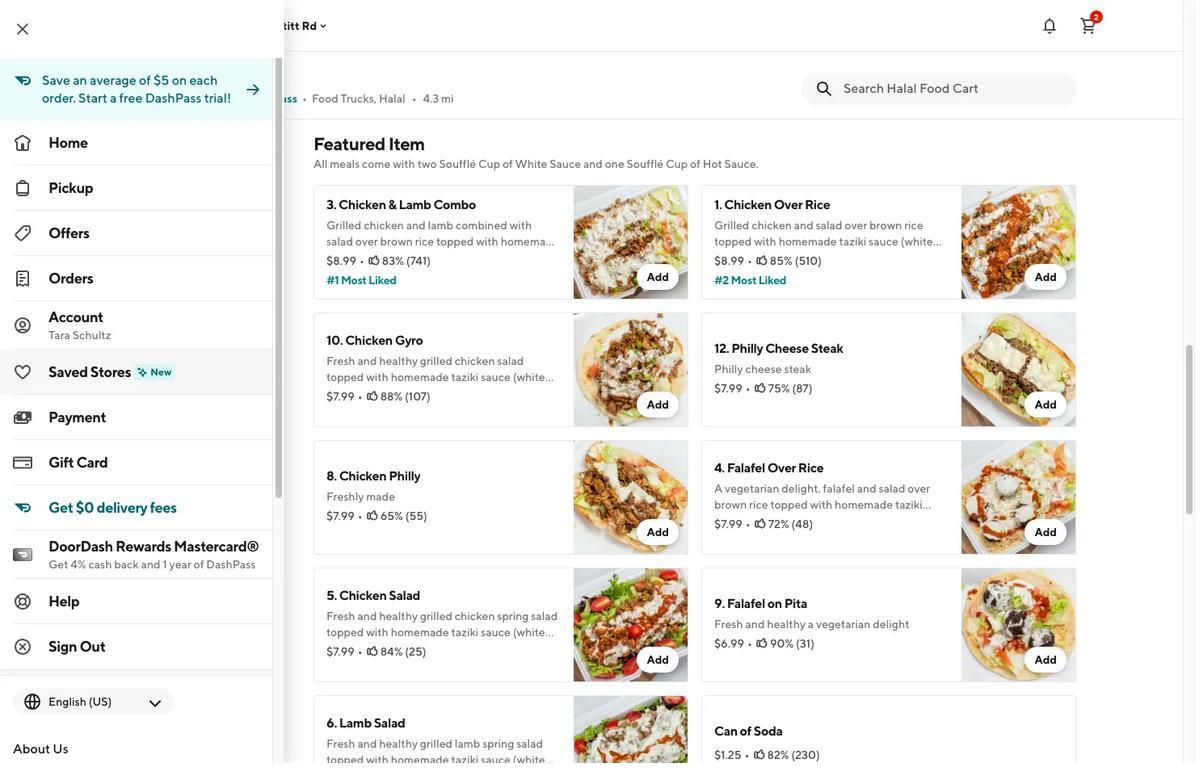 Task type: vqa. For each thing, say whether or not it's contained in the screenshot.
$28.00
no



Task type: locate. For each thing, give the bounding box(es) containing it.
fresh down 5.
[[326, 610, 355, 623]]

home
[[48, 134, 88, 151]]

dashpass down mastercard®
[[206, 558, 256, 571]]

featured item all meals come with two soufflé cup of white sauce and one soufflé cup of hot sauce.
[[314, 133, 759, 170]]

taziki inside the 10. chicken gyro fresh and healthy grilled chicken salad topped with homemade taziki sauce (white sauce) and wrapped in pita.
[[451, 371, 479, 384]]

$7.99 • down cheese
[[714, 382, 750, 395]]

$7.99 for 4. falafel over rice
[[714, 518, 742, 531]]

a
[[110, 90, 117, 106], [808, 618, 814, 631]]

0 vertical spatial over
[[774, 197, 802, 213]]

lamb
[[455, 27, 480, 40], [455, 738, 480, 751]]

$7.99 down '12.'
[[714, 382, 742, 395]]

1 horizontal spatial a
[[808, 618, 814, 631]]

chicken right 5.
[[339, 588, 387, 604]]

popular
[[120, 247, 160, 260]]

dashpass inside save an average of $5 on each order. start a free dashpass trial!
[[145, 90, 202, 106]]

get left 4%
[[48, 558, 68, 571]]

1 topped from the top
[[326, 43, 364, 56]]

0 vertical spatial lamb
[[455, 27, 480, 40]]

dashpass down halal food cart
[[145, 90, 202, 106]]

chicken inside the 10. chicken gyro fresh and healthy grilled chicken salad topped with homemade taziki sauce (white sauce) and wrapped in pita.
[[345, 333, 393, 348]]

lamb
[[399, 197, 431, 213], [339, 716, 372, 731]]

$7.99 • down freshly
[[326, 510, 363, 523]]

1 vertical spatial the
[[501, 642, 519, 655]]

add button for 5. chicken salad
[[637, 647, 679, 673]]

liked down the 85%
[[758, 274, 786, 287]]

and inside the 9. falafel on pita fresh and healthy a vegetarian delight
[[745, 618, 765, 631]]

1 horizontal spatial food
[[312, 92, 338, 105]]

2 cup from the left
[[666, 158, 688, 170]]

3. chicken & lamb combo image
[[574, 185, 688, 300]]

on inside the 9. falafel on pita fresh and healthy a vegetarian delight
[[767, 596, 782, 612]]

white up food trucks, halal • 4.3 mi
[[365, 59, 393, 72]]

of left hot at the top of the page
[[690, 158, 700, 170]]

2 (white from the top
[[513, 371, 545, 384]]

4 homemade from the top
[[391, 754, 449, 764]]

2 taziki from the top
[[451, 371, 479, 384]]

1 side. from the top
[[521, 59, 544, 72]]

1 vertical spatial philly
[[714, 363, 743, 376]]

• for 85% (510)
[[747, 255, 752, 267]]

sauce). left the 84%
[[326, 642, 363, 655]]

lamb right &
[[399, 197, 431, 213]]

0 horizontal spatial liked
[[369, 274, 396, 287]]

1 cup from the left
[[478, 158, 500, 170]]

1 vertical spatial is
[[428, 642, 435, 655]]

0 horizontal spatial cup
[[478, 158, 500, 170]]

rice up (48)
[[798, 461, 824, 476]]

provided up mi
[[438, 59, 484, 72]]

sauce
[[481, 43, 511, 56], [396, 59, 425, 72], [481, 371, 511, 384], [481, 626, 511, 639], [396, 642, 425, 655], [481, 754, 511, 764]]

$7.99 •
[[714, 382, 750, 395], [326, 390, 363, 403], [326, 510, 363, 523], [714, 518, 750, 531], [326, 646, 363, 659]]

is inside fresh and healthy grilled lamb spring salad topped with homemade taziki sauce (white sauce). white sauce is provided on the side.
[[428, 59, 435, 72]]

• left the 84%
[[358, 646, 363, 659]]

• left the 88%
[[358, 390, 363, 403]]

fresh for 10.
[[326, 355, 355, 368]]

2 homemade from the top
[[391, 371, 449, 384]]

chicken
[[339, 197, 386, 213], [724, 197, 772, 213], [345, 333, 393, 348], [339, 469, 387, 484], [339, 588, 387, 604]]

1 homemade from the top
[[391, 43, 449, 56]]

0 vertical spatial provided
[[438, 59, 484, 72]]

homemade inside fresh and healthy grilled lamb spring salad topped with homemade taziki sauce (white sauce). white sauce is provided on the side.
[[391, 43, 449, 56]]

1 vertical spatial over
[[767, 461, 796, 476]]

90% (31)
[[770, 638, 814, 650]]

1 is from the top
[[428, 59, 435, 72]]

0 vertical spatial spring
[[483, 27, 514, 40]]

8. chicken philly image
[[574, 440, 688, 555]]

salad right 6.
[[374, 716, 405, 731]]

sauce
[[550, 158, 581, 170]]

chicken right the 10. at the left
[[345, 333, 393, 348]]

4 taziki from the top
[[451, 754, 479, 764]]

topped down 5.
[[326, 626, 364, 639]]

1 vertical spatial food
[[312, 92, 338, 105]]

3 homemade from the top
[[391, 626, 449, 639]]

fresh down the 10. at the left
[[326, 355, 355, 368]]

1 $8.99 from the left
[[326, 255, 356, 267]]

3 grilled from the top
[[420, 610, 453, 623]]

2 vertical spatial (white
[[513, 626, 545, 639]]

philly down '12.'
[[714, 363, 743, 376]]

add for 12. philly cheese steak
[[1035, 398, 1057, 411]]

3 (white from the top
[[513, 626, 545, 639]]

salad up 84% (25)
[[389, 588, 420, 604]]

fresh and healthy grilled lamb spring salad topped with homemade taziki sauce (white sauce). white sauce is provided on the side.
[[326, 27, 545, 72]]

$7.99 left 72%
[[714, 518, 742, 531]]

1 horizontal spatial am
[[195, 154, 210, 166]]

$8.99 up #1
[[326, 255, 356, 267]]

healthy inside fresh and healthy grilled lamb spring salad topped with homemade taziki sauce (white sauce). white sauce is provided on the side.
[[379, 27, 418, 40]]

0 vertical spatial the
[[501, 59, 519, 72]]

chicken for gyro
[[455, 355, 495, 368]]

sauce). up trucks,
[[326, 59, 363, 72]]

• down cheese
[[746, 382, 750, 395]]

$7.99 • left the 84%
[[326, 646, 363, 659]]

2 topped from the top
[[326, 371, 364, 384]]

in
[[431, 387, 441, 400]]

8.
[[326, 469, 337, 484]]

1 6. lamb salad image from the top
[[574, 0, 688, 99]]

provided right (25)
[[438, 642, 484, 655]]

3.
[[326, 197, 336, 213]]

1 horizontal spatial cup
[[666, 158, 688, 170]]

1 (white from the top
[[513, 43, 545, 56]]

1 chicken from the top
[[455, 355, 495, 368]]

1 vertical spatial lamb
[[339, 716, 372, 731]]

grilled inside the 5. chicken salad fresh and healthy grilled chicken spring salad topped with homemade taziki sauce (white sauce). white sauce is provided on the side.
[[420, 610, 453, 623]]

$7.99 • left the 88%
[[326, 390, 363, 403]]

tara
[[48, 329, 70, 342]]

philly right '12.'
[[731, 341, 763, 356]]

10. chicken gyro image
[[574, 313, 688, 427]]

1 horizontal spatial $8.99
[[714, 255, 744, 267]]

1 white from the top
[[365, 59, 393, 72]]

liked for over
[[758, 274, 786, 287]]

topped inside 6. lamb salad fresh and healthy grilled lamb spring salad topped with homemade taziki sauce (whit
[[326, 754, 364, 764]]

1 vertical spatial white
[[365, 642, 393, 655]]

falafel right 9. in the bottom right of the page
[[727, 596, 765, 612]]

over for falafel
[[767, 461, 796, 476]]

1 sauce). from the top
[[326, 59, 363, 72]]

• for 83% (741)
[[360, 255, 364, 267]]

$7.99 • for 4. falafel over rice
[[714, 518, 750, 531]]

gift card
[[48, 454, 108, 471]]

1 grilled from the top
[[420, 27, 453, 40]]

notification bell image
[[1040, 16, 1059, 35]]

1 vertical spatial lamb
[[455, 738, 480, 751]]

1 liked from the left
[[369, 274, 396, 287]]

2 sauce). from the top
[[326, 642, 363, 655]]

healthy inside 6. lamb salad fresh and healthy grilled lamb spring salad topped with homemade taziki sauce (whit
[[379, 738, 418, 751]]

1 vertical spatial halal
[[379, 92, 405, 105]]

$7.99 • left 72%
[[714, 518, 750, 531]]

schultz
[[72, 329, 111, 342]]

0 horizontal spatial am
[[140, 154, 156, 166]]

lamb inside 6. lamb salad fresh and healthy grilled lamb spring salad topped with homemade taziki sauce (whit
[[455, 738, 480, 751]]

0 horizontal spatial lamb
[[339, 716, 372, 731]]

spring inside 6. lamb salad fresh and healthy grilled lamb spring salad topped with homemade taziki sauce (whit
[[483, 738, 514, 751]]

1 am from the left
[[140, 154, 156, 166]]

1 horizontal spatial $8.99 •
[[714, 255, 752, 267]]

2 $8.99 from the left
[[714, 255, 744, 267]]

• for 75% (87)
[[746, 382, 750, 395]]

orders link
[[0, 256, 272, 301]]

65% (55)
[[380, 510, 427, 523]]

0 vertical spatial philly
[[731, 341, 763, 356]]

and inside fresh and healthy grilled lamb spring salad topped with homemade taziki sauce (white sauce). white sauce is provided on the side.
[[357, 27, 377, 40]]

6. lamb salad image
[[574, 0, 688, 99], [574, 696, 688, 764]]

and inside featured item all meals come with two soufflé cup of white sauce and one soufflé cup of hot sauce.
[[583, 158, 603, 170]]

cup left white
[[478, 158, 500, 170]]

$7.99
[[714, 382, 742, 395], [326, 390, 355, 403], [326, 510, 355, 523], [714, 518, 742, 531], [326, 646, 355, 659]]

over up 72%
[[767, 461, 796, 476]]

an
[[73, 73, 87, 88]]

a up (31) at the right bottom of page
[[808, 618, 814, 631]]

1 vertical spatial chicken
[[455, 610, 495, 623]]

83%
[[382, 255, 404, 267]]

side.
[[521, 59, 544, 72], [521, 642, 544, 655]]

chicken for 8.
[[339, 469, 387, 484]]

0 vertical spatial (white
[[513, 43, 545, 56]]

provided
[[438, 59, 484, 72], [438, 642, 484, 655]]

is up 4.3
[[428, 59, 435, 72]]

4.5
[[107, 92, 123, 105]]

white
[[515, 158, 547, 170]]

0 vertical spatial lamb
[[399, 197, 431, 213]]

1 vertical spatial a
[[808, 618, 814, 631]]

• for 72% (48)
[[746, 518, 750, 531]]

1 horizontal spatial liked
[[758, 274, 786, 287]]

• up #1 most liked
[[360, 255, 364, 267]]

2 white from the top
[[365, 642, 393, 655]]

2
[[1094, 12, 1099, 21]]

rice
[[805, 197, 830, 213], [798, 461, 824, 476]]

grilled
[[420, 27, 453, 40], [420, 355, 453, 368], [420, 610, 453, 623], [420, 738, 453, 751]]

$7.99 down freshly
[[326, 510, 355, 523]]

halal right trucks,
[[379, 92, 405, 105]]

can
[[714, 724, 738, 739]]

1 soufflé from the left
[[439, 158, 476, 170]]

4.3
[[423, 92, 439, 105]]

healthy inside the 10. chicken gyro fresh and healthy grilled chicken salad topped with homemade taziki sauce (white sauce) and wrapped in pita.
[[379, 355, 418, 368]]

fresh for 6.
[[326, 738, 355, 751]]

back
[[114, 558, 139, 571]]

1 vertical spatial spring
[[497, 610, 529, 623]]

chicken inside 8. chicken philly freshly made
[[339, 469, 387, 484]]

• for 84% (25)
[[358, 646, 363, 659]]

1 vertical spatial (white
[[513, 371, 545, 384]]

72% (48)
[[768, 518, 813, 531]]

chicken up freshly
[[339, 469, 387, 484]]

• left 72%
[[746, 518, 750, 531]]

is right (25)
[[428, 642, 435, 655]]

1 falafel from the top
[[727, 461, 765, 476]]

with inside the 10. chicken gyro fresh and healthy grilled chicken salad topped with homemade taziki sauce (white sauce) and wrapped in pita.
[[366, 371, 389, 384]]

2 the from the top
[[501, 642, 519, 655]]

save an average of $5 on each order. start a free dashpass trial! status
[[0, 58, 243, 120]]

2 vertical spatial spring
[[483, 738, 514, 751]]

new
[[150, 366, 171, 378]]

1 horizontal spatial halal
[[379, 92, 405, 105]]

chicken inside the 10. chicken gyro fresh and healthy grilled chicken salad topped with homemade taziki sauce (white sauce) and wrapped in pita.
[[455, 355, 495, 368]]

payment
[[48, 409, 106, 426]]

0 vertical spatial is
[[428, 59, 435, 72]]

$7.99 left the 84%
[[326, 646, 355, 659]]

2 items, open order cart image
[[1079, 16, 1098, 35]]

most right #1
[[341, 274, 367, 287]]

most right #2
[[731, 274, 756, 287]]

lamb right 6.
[[339, 716, 372, 731]]

0 horizontal spatial most
[[341, 274, 367, 287]]

provided inside the 5. chicken salad fresh and healthy grilled chicken spring salad topped with homemade taziki sauce (white sauce). white sauce is provided on the side.
[[438, 642, 484, 655]]

&
[[388, 197, 396, 213]]

84% (25)
[[380, 646, 426, 659]]

grilled inside the 10. chicken gyro fresh and healthy grilled chicken salad topped with homemade taziki sauce (white sauce) and wrapped in pita.
[[420, 355, 453, 368]]

add button
[[637, 264, 679, 290], [1025, 264, 1067, 290], [637, 392, 679, 418], [1025, 392, 1067, 418], [637, 520, 679, 545], [1025, 520, 1067, 545], [637, 647, 679, 673], [1025, 647, 1067, 673]]

1 vertical spatial provided
[[438, 642, 484, 655]]

2 falafel from the top
[[727, 596, 765, 612]]

fresh up $6.99
[[714, 618, 743, 631]]

0 vertical spatial rice
[[805, 197, 830, 213]]

dashpass inside doordash rewards mastercard® get 4% cash back and 1 year of dashpass
[[206, 558, 256, 571]]

a left free
[[110, 90, 117, 106]]

chicken inside the 5. chicken salad fresh and healthy grilled chicken spring salad topped with homemade taziki sauce (white sauce). white sauce is provided on the side.
[[339, 588, 387, 604]]

over up the 85%
[[774, 197, 802, 213]]

2 $8.99 • from the left
[[714, 255, 752, 267]]

dashpass
[[145, 90, 202, 106], [247, 92, 297, 105], [206, 558, 256, 571]]

1 taziki from the top
[[451, 43, 479, 56]]

#1
[[326, 274, 339, 287]]

add button for 1. chicken over rice
[[1025, 264, 1067, 290]]

1 vertical spatial get
[[48, 558, 68, 571]]

white inside the 5. chicken salad fresh and healthy grilled chicken spring salad topped with homemade taziki sauce (white sauce). white sauce is provided on the side.
[[365, 642, 393, 655]]

4 grilled from the top
[[420, 738, 453, 751]]

1 lamb from the top
[[455, 27, 480, 40]]

items
[[162, 247, 191, 260]]

fresh inside the 5. chicken salad fresh and healthy grilled chicken spring salad topped with homemade taziki sauce (white sauce). white sauce is provided on the side.
[[326, 610, 355, 623]]

• left 4.3
[[412, 92, 417, 105]]

of inside save an average of $5 on each order. start a free dashpass trial!
[[139, 73, 151, 88]]

topped down 6.
[[326, 754, 364, 764]]

topped up trucks,
[[326, 43, 364, 56]]

4 topped from the top
[[326, 754, 364, 764]]

2 provided from the top
[[438, 642, 484, 655]]

1 the from the top
[[501, 59, 519, 72]]

stores
[[90, 364, 131, 381]]

0 vertical spatial halal
[[107, 66, 153, 89]]

1 vertical spatial salad
[[374, 716, 405, 731]]

$7.99 left the 88%
[[326, 390, 355, 403]]

with inside 6. lamb salad fresh and healthy grilled lamb spring salad topped with homemade taziki sauce (whit
[[366, 754, 389, 764]]

chicken inside the 5. chicken salad fresh and healthy grilled chicken spring salad topped with homemade taziki sauce (white sauce). white sauce is provided on the side.
[[455, 610, 495, 623]]

of right year
[[194, 558, 204, 571]]

with inside the 5. chicken salad fresh and healthy grilled chicken spring salad topped with homemade taziki sauce (white sauce). white sauce is provided on the side.
[[366, 626, 389, 639]]

• up #2 most liked
[[747, 255, 752, 267]]

1 $8.99 • from the left
[[326, 255, 364, 267]]

3 topped from the top
[[326, 626, 364, 639]]

$8.99 up #2
[[714, 255, 744, 267]]

trial!
[[204, 90, 231, 106]]

• for 82% (230)
[[745, 749, 749, 762]]

0 vertical spatial a
[[110, 90, 117, 106]]

liked for &
[[369, 274, 396, 287]]

soufflé right one
[[627, 158, 664, 170]]

am left -
[[140, 154, 156, 166]]

food up 8,300+ ratings •
[[156, 66, 202, 89]]

0 vertical spatial chicken
[[455, 355, 495, 368]]

vegetarian
[[816, 618, 871, 631]]

Item Search search field
[[844, 80, 1063, 98]]

• for 65% (55)
[[358, 510, 363, 523]]

0 vertical spatial sauce).
[[326, 59, 363, 72]]

chicken left &
[[339, 197, 386, 213]]

$5
[[153, 73, 169, 88]]

is inside the 5. chicken salad fresh and healthy grilled chicken spring salad topped with homemade taziki sauce (white sauce). white sauce is provided on the side.
[[428, 642, 435, 655]]

fresh inside the 9. falafel on pita fresh and healthy a vegetarian delight
[[714, 618, 743, 631]]

salad inside 6. lamb salad fresh and healthy grilled lamb spring salad topped with homemade taziki sauce (whit
[[374, 716, 405, 731]]

4.
[[714, 461, 725, 476]]

each
[[189, 73, 218, 88]]

save
[[42, 73, 70, 88]]

1 horizontal spatial soufflé
[[627, 158, 664, 170]]

healthy for 5.
[[379, 610, 418, 623]]

1. chicken over rice
[[714, 197, 830, 213]]

topped up sauce)
[[326, 371, 364, 384]]

average
[[90, 73, 136, 88]]

most
[[341, 274, 367, 287], [731, 274, 756, 287]]

2 get from the top
[[48, 558, 68, 571]]

• down freshly
[[358, 510, 363, 523]]

healthy inside the 5. chicken salad fresh and healthy grilled chicken spring salad topped with homemade taziki sauce (white sauce). white sauce is provided on the side.
[[379, 610, 418, 623]]

rice up (510)
[[805, 197, 830, 213]]

0 horizontal spatial $8.99
[[326, 255, 356, 267]]

chicken right '1.'
[[724, 197, 772, 213]]

healthy for 6.
[[379, 738, 418, 751]]

4. falafel over rice
[[714, 461, 824, 476]]

$8.99 • for 3.
[[326, 255, 364, 267]]

halal up free
[[107, 66, 153, 89]]

0 vertical spatial food
[[156, 66, 202, 89]]

chicken for salad
[[455, 610, 495, 623]]

9. falafel on pita image
[[962, 568, 1076, 683]]

is
[[428, 59, 435, 72], [428, 642, 435, 655]]

0 vertical spatial 6. lamb salad image
[[574, 0, 688, 99]]

add button for 9. falafel on pita
[[1025, 647, 1067, 673]]

can of soda
[[714, 724, 783, 739]]

falafel right 4.
[[727, 461, 765, 476]]

2 side. from the top
[[521, 642, 544, 655]]

(48)
[[791, 518, 813, 531]]

add button for 10. chicken gyro
[[637, 392, 679, 418]]

steak
[[811, 341, 843, 356]]

1 vertical spatial falafel
[[727, 596, 765, 612]]

food left trucks,
[[312, 92, 338, 105]]

add for 3. chicken & lamb combo
[[647, 271, 669, 284]]

2 lamb from the top
[[455, 738, 480, 751]]

of left $5
[[139, 73, 151, 88]]

am
[[140, 154, 156, 166], [195, 154, 210, 166]]

am right 12:45
[[195, 154, 210, 166]]

9. falafel on pita fresh and healthy a vegetarian delight
[[714, 596, 909, 631]]

philly
[[731, 341, 763, 356], [714, 363, 743, 376], [389, 469, 421, 484]]

most for 3.
[[341, 274, 367, 287]]

0 horizontal spatial a
[[110, 90, 117, 106]]

food
[[156, 66, 202, 89], [312, 92, 338, 105]]

5. chicken salad image
[[574, 568, 688, 683]]

a inside save an average of $5 on each order. start a free dashpass trial!
[[110, 90, 117, 106]]

topped inside the 10. chicken gyro fresh and healthy grilled chicken salad topped with homemade taziki sauce (white sauce) and wrapped in pita.
[[326, 371, 364, 384]]

help link
[[0, 579, 272, 625]]

1 most from the left
[[341, 274, 367, 287]]

2 liked from the left
[[758, 274, 786, 287]]

homemade inside 6. lamb salad fresh and healthy grilled lamb spring salad topped with homemade taziki sauce (whit
[[391, 754, 449, 764]]

provided inside fresh and healthy grilled lamb spring salad topped with homemade taziki sauce (white sauce). white sauce is provided on the side.
[[438, 59, 484, 72]]

philly up made
[[389, 469, 421, 484]]

lamb inside fresh and healthy grilled lamb spring salad topped with homemade taziki sauce (white sauce). white sauce is provided on the side.
[[455, 27, 480, 40]]

grilled inside 6. lamb salad fresh and healthy grilled lamb spring salad topped with homemade taziki sauce (whit
[[420, 738, 453, 751]]

• for 88% (107)
[[358, 390, 363, 403]]

0 vertical spatial get
[[48, 499, 73, 516]]

6.
[[326, 716, 337, 731]]

1 vertical spatial 6. lamb salad image
[[574, 696, 688, 764]]

(741)
[[406, 255, 431, 267]]

fresh right the "rd"
[[326, 27, 355, 40]]

healthy
[[379, 27, 418, 40], [379, 355, 418, 368], [379, 610, 418, 623], [767, 618, 806, 631], [379, 738, 418, 751]]

fresh inside 6. lamb salad fresh and healthy grilled lamb spring salad topped with homemade taziki sauce (whit
[[326, 738, 355, 751]]

$8.99 • up #2
[[714, 255, 752, 267]]

430 stitt rd button
[[252, 19, 330, 32]]

12. philly cheese steak image
[[962, 313, 1076, 427]]

• right $6.99
[[748, 638, 752, 650]]

grilled inside fresh and healthy grilled lamb spring salad topped with homemade taziki sauce (white sauce). white sauce is provided on the side.
[[420, 27, 453, 40]]

on inside the 5. chicken salad fresh and healthy grilled chicken spring salad topped with homemade taziki sauce (white sauce). white sauce is provided on the side.
[[486, 642, 499, 655]]

liked down 83%
[[369, 274, 396, 287]]

(white inside fresh and healthy grilled lamb spring salad topped with homemade taziki sauce (white sauce). white sauce is provided on the side.
[[513, 43, 545, 56]]

1 provided from the top
[[438, 59, 484, 72]]

$8.99 • for 1.
[[714, 255, 752, 267]]

cup left hot at the top of the page
[[666, 158, 688, 170]]

falafel inside the 9. falafel on pita fresh and healthy a vegetarian delight
[[727, 596, 765, 612]]

2 chicken from the top
[[455, 610, 495, 623]]

0 vertical spatial falafel
[[727, 461, 765, 476]]

one
[[605, 158, 624, 170]]

$8.99 • up #1
[[326, 255, 364, 267]]

dashpass •
[[247, 92, 307, 105]]

2 am from the left
[[195, 154, 210, 166]]

$7.99 for 12. philly cheese steak
[[714, 382, 742, 395]]

get left $0
[[48, 499, 73, 516]]

0 vertical spatial side.
[[521, 59, 544, 72]]

88% (107)
[[380, 390, 430, 403]]

• down cart
[[220, 92, 224, 105]]

2 vertical spatial philly
[[389, 469, 421, 484]]

featured
[[314, 133, 385, 154]]

3 taziki from the top
[[451, 626, 479, 639]]

white left (25)
[[365, 642, 393, 655]]

90%
[[770, 638, 794, 650]]

salad inside the 5. chicken salad fresh and healthy grilled chicken spring salad topped with homemade taziki sauce (white sauce). white sauce is provided on the side.
[[389, 588, 420, 604]]

• right $1.25
[[745, 749, 749, 762]]

cheese
[[765, 341, 809, 356]]

0 vertical spatial white
[[365, 59, 393, 72]]

spring inside the 5. chicken salad fresh and healthy grilled chicken spring salad topped with homemade taziki sauce (white sauce). white sauce is provided on the side.
[[497, 610, 529, 623]]

popular items button
[[107, 239, 294, 268]]

gift card link
[[0, 440, 272, 486]]

2 most from the left
[[731, 274, 756, 287]]

with
[[366, 43, 389, 56], [393, 158, 415, 170], [366, 371, 389, 384], [366, 626, 389, 639], [366, 754, 389, 764]]

1 horizontal spatial most
[[731, 274, 756, 287]]

83% (741)
[[382, 255, 431, 267]]

sauce inside 6. lamb salad fresh and healthy grilled lamb spring salad topped with homemade taziki sauce (whit
[[481, 754, 511, 764]]

(87)
[[792, 382, 812, 395]]

1 vertical spatial rice
[[798, 461, 824, 476]]

1 vertical spatial side.
[[521, 642, 544, 655]]

topped inside the 5. chicken salad fresh and healthy grilled chicken spring salad topped with homemade taziki sauce (white sauce). white sauce is provided on the side.
[[326, 626, 364, 639]]

0 vertical spatial salad
[[389, 588, 420, 604]]

trucks,
[[341, 92, 377, 105]]

0 horizontal spatial $8.99 •
[[326, 255, 364, 267]]

soufflé right two
[[439, 158, 476, 170]]

fresh down 6.
[[326, 738, 355, 751]]

0 horizontal spatial soufflé
[[439, 158, 476, 170]]

2 grilled from the top
[[420, 355, 453, 368]]

fresh inside the 10. chicken gyro fresh and healthy grilled chicken salad topped with homemade taziki sauce (white sauce) and wrapped in pita.
[[326, 355, 355, 368]]

1 vertical spatial sauce).
[[326, 642, 363, 655]]

2 is from the top
[[428, 642, 435, 655]]



Task type: describe. For each thing, give the bounding box(es) containing it.
healthy for 10.
[[379, 355, 418, 368]]

a inside the 9. falafel on pita fresh and healthy a vegetarian delight
[[808, 618, 814, 631]]

add button for 12. philly cheese steak
[[1025, 392, 1067, 418]]

• for 90% (31)
[[748, 638, 752, 650]]

all
[[314, 158, 328, 170]]

#2 most liked
[[714, 274, 786, 287]]

grilled for 6.
[[420, 738, 453, 751]]

food trucks, halal • 4.3 mi
[[312, 92, 454, 105]]

and inside the 5. chicken salad fresh and healthy grilled chicken spring salad topped with homemade taziki sauce (white sauce). white sauce is provided on the side.
[[357, 610, 377, 623]]

$7.99 for 8. chicken philly
[[326, 510, 355, 523]]

sauce.
[[724, 158, 759, 170]]

• left trucks,
[[302, 92, 307, 105]]

ratings
[[180, 92, 215, 105]]

82% (230)
[[767, 749, 820, 762]]

about
[[13, 742, 50, 757]]

add for 10. chicken gyro
[[647, 398, 669, 411]]

84%
[[380, 646, 403, 659]]

orders
[[48, 270, 93, 287]]

fees
[[150, 499, 177, 516]]

pickup
[[48, 179, 93, 196]]

rd
[[302, 19, 317, 32]]

made
[[366, 490, 395, 503]]

10:00 am - 12:45 am
[[107, 154, 210, 166]]

freshly
[[326, 490, 364, 503]]

85%
[[770, 255, 793, 267]]

1
[[163, 558, 167, 571]]

10.
[[326, 333, 343, 348]]

$7.99 for 10. chicken gyro
[[326, 390, 355, 403]]

rice for 4. falafel over rice
[[798, 461, 824, 476]]

8,300+ ratings •
[[139, 92, 224, 105]]

1 get from the top
[[48, 499, 73, 516]]

sign out
[[48, 638, 105, 655]]

4. falafel over rice image
[[962, 440, 1076, 555]]

(white inside the 5. chicken salad fresh and healthy grilled chicken spring salad topped with homemade taziki sauce (white sauce). white sauce is provided on the side.
[[513, 626, 545, 639]]

saved
[[48, 364, 88, 381]]

sauce). inside fresh and healthy grilled lamb spring salad topped with homemade taziki sauce (white sauce). white sauce is provided on the side.
[[326, 59, 363, 72]]

1 horizontal spatial lamb
[[399, 197, 431, 213]]

spring for lamb
[[483, 738, 514, 751]]

the inside the 5. chicken salad fresh and healthy grilled chicken spring salad topped with homemade taziki sauce (white sauce). white sauce is provided on the side.
[[501, 642, 519, 655]]

chicken for 1.
[[724, 197, 772, 213]]

(55)
[[405, 510, 427, 523]]

chicken for 5.
[[339, 588, 387, 604]]

$7.99 for 5. chicken salad
[[326, 646, 355, 659]]

with inside featured item all meals come with two soufflé cup of white sauce and one soufflé cup of hot sauce.
[[393, 158, 415, 170]]

sauce inside the 10. chicken gyro fresh and healthy grilled chicken salad topped with homemade taziki sauce (white sauce) and wrapped in pita.
[[481, 371, 511, 384]]

chicken for 3.
[[339, 197, 386, 213]]

chicken for 10.
[[345, 333, 393, 348]]

side. inside fresh and healthy grilled lamb spring salad topped with homemade taziki sauce (white sauce). white sauce is provided on the side.
[[521, 59, 544, 72]]

$7.99 • for 12. philly cheese steak
[[714, 382, 750, 395]]

add for 9. falafel on pita
[[1035, 654, 1057, 667]]

0 horizontal spatial food
[[156, 66, 202, 89]]

10. chicken gyro fresh and healthy grilled chicken salad topped with homemade taziki sauce (white sauce) and wrapped in pita.
[[326, 333, 545, 400]]

save an average of $5 on each order. start a free dashpass trial! link
[[0, 58, 272, 120]]

72%
[[768, 518, 789, 531]]

pita.
[[443, 387, 466, 400]]

come
[[362, 158, 391, 170]]

dashpass for average
[[145, 90, 202, 106]]

us
[[53, 742, 68, 757]]

the inside fresh and healthy grilled lamb spring salad topped with homemade taziki sauce (white sauce). white sauce is provided on the side.
[[501, 59, 519, 72]]

2 soufflé from the left
[[627, 158, 664, 170]]

(510)
[[795, 255, 822, 267]]

9.
[[714, 596, 725, 612]]

rice for 1. chicken over rice
[[805, 197, 830, 213]]

soda
[[754, 724, 783, 739]]

about us link
[[0, 728, 272, 764]]

2 6. lamb salad image from the top
[[574, 696, 688, 764]]

salad inside the 5. chicken salad fresh and healthy grilled chicken spring salad topped with homemade taziki sauce (white sauce). white sauce is provided on the side.
[[531, 610, 558, 623]]

cash
[[88, 558, 112, 571]]

card
[[76, 454, 108, 471]]

two
[[417, 158, 437, 170]]

(230)
[[791, 749, 820, 762]]

add for 5. chicken salad
[[647, 654, 669, 667]]

combo
[[433, 197, 476, 213]]

of inside doordash rewards mastercard® get 4% cash back and 1 year of dashpass
[[194, 558, 204, 571]]

falafel for 4.
[[727, 461, 765, 476]]

add for 4. falafel over rice
[[1035, 526, 1057, 539]]

(31)
[[796, 638, 814, 650]]

0 horizontal spatial halal
[[107, 66, 153, 89]]

fresh for 5.
[[326, 610, 355, 623]]

5.
[[326, 588, 337, 604]]

8,300+
[[139, 92, 177, 105]]

sauce). inside the 5. chicken salad fresh and healthy grilled chicken spring salad topped with homemade taziki sauce (white sauce). white sauce is provided on the side.
[[326, 642, 363, 655]]

salad inside fresh and healthy grilled lamb spring salad topped with homemade taziki sauce (white sauce). white sauce is provided on the side.
[[516, 27, 543, 40]]

salad inside the 10. chicken gyro fresh and healthy grilled chicken salad topped with homemade taziki sauce (white sauce) and wrapped in pita.
[[497, 355, 524, 368]]

sign
[[48, 638, 77, 655]]

12.
[[714, 341, 729, 356]]

2 button
[[1072, 9, 1105, 42]]

free
[[119, 90, 143, 106]]

get inside doordash rewards mastercard® get 4% cash back and 1 year of dashpass
[[48, 558, 68, 571]]

taziki inside fresh and healthy grilled lamb spring salad topped with homemade taziki sauce (white sauce). white sauce is provided on the side.
[[451, 43, 479, 56]]

430
[[252, 19, 274, 32]]

$1.25 •
[[714, 749, 749, 762]]

12. philly cheese steak philly cheese steak
[[714, 341, 843, 376]]

doordash rewards mastercard® get 4% cash back and 1 year of dashpass
[[48, 538, 259, 571]]

help
[[48, 593, 79, 610]]

add button for 3. chicken & lamb combo
[[637, 264, 679, 290]]

steak
[[784, 363, 811, 376]]

grilled for 10.
[[420, 355, 453, 368]]

account tara schultz
[[48, 309, 111, 342]]

(white inside the 10. chicken gyro fresh and healthy grilled chicken salad topped with homemade taziki sauce (white sauce) and wrapped in pita.
[[513, 371, 545, 384]]

falafel for 9.
[[727, 596, 765, 612]]

taziki inside 6. lamb salad fresh and healthy grilled lamb spring salad topped with homemade taziki sauce (whit
[[451, 754, 479, 764]]

add button for 4. falafel over rice
[[1025, 520, 1067, 545]]

over for chicken
[[774, 197, 802, 213]]

on inside save an average of $5 on each order. start a free dashpass trial!
[[172, 73, 187, 88]]

1. chicken over rice image
[[962, 185, 1076, 300]]

dashpass for mastercard®
[[206, 558, 256, 571]]

with inside fresh and healthy grilled lamb spring salad topped with homemade taziki sauce (white sauce). white sauce is provided on the side.
[[366, 43, 389, 56]]

taziki inside the 5. chicken salad fresh and healthy grilled chicken spring salad topped with homemade taziki sauce (white sauce). white sauce is provided on the side.
[[451, 626, 479, 639]]

saved stores
[[48, 364, 131, 381]]

lamb inside 6. lamb salad fresh and healthy grilled lamb spring salad topped with homemade taziki sauce (whit
[[339, 716, 372, 731]]

halal food cart
[[107, 66, 246, 89]]

#2
[[714, 274, 729, 287]]

$7.99 • for 8. chicken philly
[[326, 510, 363, 523]]

add for 8. chicken philly
[[647, 526, 669, 539]]

spring for chicken
[[497, 610, 529, 623]]

$8.99 for 1.
[[714, 255, 744, 267]]

of left white
[[503, 158, 513, 170]]

$8.99 for 3.
[[326, 255, 356, 267]]

and inside 6. lamb salad fresh and healthy grilled lamb spring salad topped with homemade taziki sauce (whit
[[357, 738, 377, 751]]

add for 1. chicken over rice
[[1035, 271, 1057, 284]]

side. inside the 5. chicken salad fresh and healthy grilled chicken spring salad topped with homemade taziki sauce (white sauce). white sauce is provided on the side.
[[521, 642, 544, 655]]

salad for lamb
[[374, 716, 405, 731]]

cheese
[[745, 363, 782, 376]]

homemade inside the 5. chicken salad fresh and healthy grilled chicken spring salad topped with homemade taziki sauce (white sauce). white sauce is provided on the side.
[[391, 626, 449, 639]]

3. chicken & lamb combo
[[326, 197, 476, 213]]

1.
[[714, 197, 722, 213]]

out
[[80, 638, 105, 655]]

item
[[388, 133, 425, 154]]

stitt
[[276, 19, 300, 32]]

order.
[[42, 90, 76, 106]]

salad for chicken
[[389, 588, 420, 604]]

grilled for 5.
[[420, 610, 453, 623]]

save an average of $5 on each order. start a free dashpass trial!
[[42, 73, 231, 106]]

$7.99 • for 5. chicken salad
[[326, 646, 363, 659]]

fresh inside fresh and healthy grilled lamb spring salad topped with homemade taziki sauce (white sauce). white sauce is provided on the side.
[[326, 27, 355, 40]]

salad inside 6. lamb salad fresh and healthy grilled lamb spring salad topped with homemade taziki sauce (whit
[[516, 738, 543, 751]]

(107)
[[405, 390, 430, 403]]

sign out link
[[0, 625, 272, 670]]

6. lamb salad fresh and healthy grilled lamb spring salad topped with homemade taziki sauce (whit
[[326, 716, 545, 764]]

rewards
[[116, 538, 171, 555]]

most for 1.
[[731, 274, 756, 287]]

of right can
[[740, 724, 751, 739]]

hot
[[703, 158, 722, 170]]

#1 most liked
[[326, 274, 396, 287]]

topped inside fresh and healthy grilled lamb spring salad topped with homemade taziki sauce (white sauce). white sauce is provided on the side.
[[326, 43, 364, 56]]

philly inside 8. chicken philly freshly made
[[389, 469, 421, 484]]

dashpass right trial!
[[247, 92, 297, 105]]

on inside fresh and healthy grilled lamb spring salad topped with homemade taziki sauce (white sauce). white sauce is provided on the side.
[[486, 59, 499, 72]]

homemade inside the 10. chicken gyro fresh and healthy grilled chicken salad topped with homemade taziki sauce (white sauce) and wrapped in pita.
[[391, 371, 449, 384]]

and inside doordash rewards mastercard® get 4% cash back and 1 year of dashpass
[[141, 558, 160, 571]]

add button for 8. chicken philly
[[637, 520, 679, 545]]

get $0 delivery fees link
[[0, 486, 272, 531]]

white inside fresh and healthy grilled lamb spring salad topped with homemade taziki sauce (white sauce). white sauce is provided on the side.
[[365, 59, 393, 72]]

close image
[[13, 19, 32, 39]]

$6.99
[[714, 638, 744, 650]]

$6.99 •
[[714, 638, 752, 650]]

gyro
[[395, 333, 423, 348]]

start
[[78, 90, 107, 106]]

75%
[[768, 382, 790, 395]]

$7.99 • for 10. chicken gyro
[[326, 390, 363, 403]]

get $0 delivery fees
[[48, 499, 177, 516]]

doordash
[[48, 538, 113, 555]]

spring inside fresh and healthy grilled lamb spring salad topped with homemade taziki sauce (white sauce). white sauce is provided on the side.
[[483, 27, 514, 40]]

healthy inside the 9. falafel on pita fresh and healthy a vegetarian delight
[[767, 618, 806, 631]]

offers
[[48, 225, 89, 242]]



